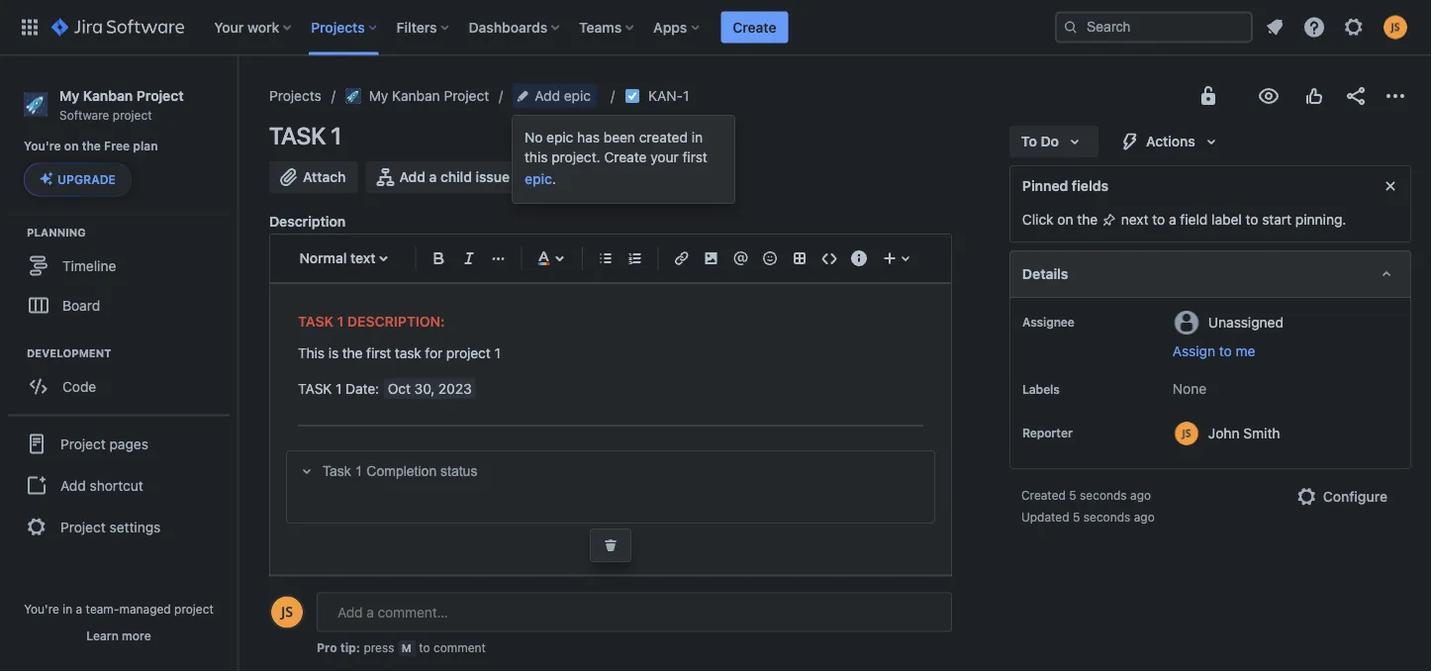 Task type: describe. For each thing, give the bounding box(es) containing it.
2 vertical spatial task
[[298, 381, 332, 397]]

0 vertical spatial 5
[[1069, 488, 1077, 502]]

actions button
[[1107, 126, 1235, 157]]

link issue button
[[530, 161, 642, 193]]

fields
[[1072, 178, 1109, 194]]

2 vertical spatial epic
[[525, 171, 552, 187]]

development
[[27, 346, 111, 359]]

john
[[1209, 425, 1240, 441]]

this is the first task for project 1
[[298, 345, 501, 361]]

Search field
[[1055, 11, 1253, 43]]

the for this
[[342, 345, 363, 361]]

.
[[552, 171, 556, 187]]

your work
[[214, 19, 279, 35]]

editor toolbar toolbar
[[591, 530, 631, 561]]

your
[[214, 19, 244, 35]]

kanban for my kanban project software project
[[83, 87, 133, 103]]

planning
[[27, 226, 86, 238]]

details
[[1022, 266, 1069, 282]]

no
[[525, 129, 543, 146]]

my kanban project software project
[[59, 87, 184, 122]]

actions
[[1146, 133, 1196, 149]]

to do button
[[1010, 126, 1099, 157]]

teams button
[[573, 11, 642, 43]]

notifications image
[[1263, 15, 1287, 39]]

learn more button
[[86, 628, 151, 643]]

task
[[395, 345, 421, 361]]

normal text button
[[290, 237, 407, 280]]

collapse content image
[[295, 459, 319, 483]]

created
[[639, 129, 688, 146]]

field
[[1180, 211, 1208, 228]]

team-
[[86, 602, 119, 616]]

project inside project settings link
[[60, 519, 106, 535]]

add epic
[[535, 88, 591, 104]]

reporter
[[1022, 426, 1073, 440]]

1 vertical spatial in
[[63, 602, 73, 616]]

italic ⌘i image
[[457, 246, 481, 270]]

projects for projects popup button
[[311, 19, 365, 35]]

development image
[[3, 341, 27, 365]]

table image
[[788, 246, 812, 270]]

task for task 1
[[269, 122, 326, 149]]

no epic has been created in this project. create your first epic .
[[525, 129, 708, 187]]

create button
[[721, 11, 788, 43]]

actions image
[[1384, 84, 1408, 108]]

appswitcher icon image
[[18, 15, 42, 39]]

task 1
[[269, 122, 342, 149]]

pages
[[109, 435, 148, 452]]

you're on the free plan
[[24, 139, 158, 153]]

upgrade
[[57, 173, 116, 186]]

help image
[[1303, 15, 1326, 39]]

profile image of john smith image
[[271, 596, 303, 628]]

1 vertical spatial ago
[[1134, 510, 1155, 524]]

first inside no epic has been created in this project. create your first epic .
[[683, 149, 708, 165]]

development group
[[10, 345, 237, 412]]

details element
[[1010, 250, 1412, 298]]

settings image
[[1342, 15, 1366, 39]]

link issue
[[563, 169, 628, 185]]

add image, video, or file image
[[699, 246, 723, 270]]

Description - Main content area, start typing to enter text. text field
[[286, 313, 935, 559]]

apps button
[[648, 11, 707, 43]]

epic for no
[[547, 129, 574, 146]]

my kanban project link
[[345, 84, 489, 108]]

project inside my kanban project link
[[444, 88, 489, 104]]

mention image
[[729, 246, 753, 270]]

1 for task 1 date: oct 30, 2023
[[336, 381, 342, 397]]

a for you're in a team-managed project
[[76, 602, 82, 616]]

learn
[[86, 629, 119, 642]]

updated
[[1021, 510, 1070, 524]]

the for click
[[1077, 211, 1098, 228]]

project inside my kanban project software project
[[136, 87, 184, 103]]

apps
[[654, 19, 687, 35]]

bold ⌘b image
[[427, 246, 451, 270]]

1 for kan-1
[[683, 88, 689, 104]]

software
[[59, 108, 109, 122]]

to do
[[1021, 133, 1059, 149]]

my kanban project
[[369, 88, 489, 104]]

1 horizontal spatial project
[[174, 602, 214, 616]]

pinning.
[[1296, 211, 1347, 228]]

share image
[[1344, 84, 1368, 108]]

to left start
[[1246, 211, 1259, 228]]

create inside button
[[733, 19, 777, 35]]

add shortcut button
[[8, 466, 230, 505]]

save
[[282, 607, 314, 624]]

text
[[350, 250, 376, 266]]

link
[[563, 169, 590, 185]]

you're for you're on the free plan
[[24, 139, 61, 153]]

projects link
[[269, 84, 322, 108]]

for
[[425, 345, 443, 361]]

project inside project pages link
[[60, 435, 106, 452]]

created 5 seconds ago updated 5 seconds ago
[[1021, 488, 1155, 524]]

labels
[[1022, 382, 1060, 396]]

description
[[269, 213, 346, 230]]

filters button
[[391, 11, 457, 43]]

you're in a team-managed project
[[24, 602, 214, 616]]

is
[[328, 345, 339, 361]]

code snippet image
[[818, 246, 841, 270]]

search image
[[1063, 19, 1079, 35]]

you're for you're in a team-managed project
[[24, 602, 59, 616]]

my kanban project image
[[345, 88, 361, 104]]

my for my kanban project
[[369, 88, 388, 104]]

press
[[364, 641, 394, 655]]

pinned
[[1022, 178, 1068, 194]]

project pages link
[[8, 422, 230, 466]]

me
[[1236, 343, 1256, 359]]

vote options: no one has voted for this issue yet. image
[[1303, 84, 1326, 108]]

add for add a child issue
[[399, 169, 426, 185]]

unassigned
[[1209, 314, 1284, 330]]

planning image
[[3, 220, 27, 244]]

normal
[[299, 250, 347, 266]]

dashboards
[[469, 19, 548, 35]]

next to a field label to start pinning.
[[1118, 211, 1347, 228]]

1 for task 1
[[331, 122, 342, 149]]

add for add shortcut
[[60, 477, 86, 493]]

emoji image
[[758, 246, 782, 270]]

timeline link
[[10, 246, 228, 285]]

click
[[1022, 211, 1054, 228]]

pro tip: press m to comment
[[317, 641, 486, 655]]



Task type: locate. For each thing, give the bounding box(es) containing it.
pinned fields
[[1022, 178, 1109, 194]]

jira software image
[[51, 15, 184, 39], [51, 15, 184, 39]]

project up plan
[[113, 108, 152, 122]]

1 horizontal spatial on
[[1058, 211, 1074, 228]]

board link
[[10, 285, 228, 325]]

1 right for
[[494, 345, 501, 361]]

first right your
[[683, 149, 708, 165]]

to inside button
[[1219, 343, 1232, 359]]

the right is
[[342, 345, 363, 361]]

1 you're from the top
[[24, 139, 61, 153]]

timeline
[[62, 257, 116, 274]]

0 vertical spatial the
[[82, 139, 101, 153]]

add for add epic
[[535, 88, 560, 104]]

project inside 'description - main content area, start typing to enter text.' text field
[[446, 345, 491, 361]]

seconds right 'updated' at bottom right
[[1084, 510, 1131, 524]]

2 kanban from the left
[[392, 88, 440, 104]]

1 vertical spatial the
[[1077, 211, 1098, 228]]

banner
[[0, 0, 1431, 55]]

ago
[[1130, 488, 1151, 502], [1134, 510, 1155, 524]]

more formatting image
[[487, 246, 510, 270]]

1 left date:
[[336, 381, 342, 397]]

0 vertical spatial on
[[64, 139, 79, 153]]

1 horizontal spatial kanban
[[392, 88, 440, 104]]

Give this expand a title... text field
[[319, 459, 930, 483]]

configure
[[1323, 489, 1388, 505]]

0 horizontal spatial a
[[76, 602, 82, 616]]

0 vertical spatial ago
[[1130, 488, 1151, 502]]

to left me
[[1219, 343, 1232, 359]]

1 horizontal spatial add
[[399, 169, 426, 185]]

add up no
[[535, 88, 560, 104]]

this
[[525, 149, 548, 165]]

smith
[[1244, 425, 1280, 441]]

1 kanban from the left
[[83, 87, 133, 103]]

in
[[692, 129, 703, 146], [63, 602, 73, 616]]

add a child issue
[[399, 169, 510, 185]]

1 up is
[[337, 313, 344, 330]]

cancel
[[341, 607, 386, 624]]

on up upgrade button
[[64, 139, 79, 153]]

task down projects link
[[269, 122, 326, 149]]

issue right 'child'
[[476, 169, 510, 185]]

code link
[[10, 367, 228, 406]]

watch options: you are not watching this issue, 0 people watching image
[[1257, 84, 1281, 108]]

epic for add
[[564, 88, 591, 104]]

1 up attach
[[331, 122, 342, 149]]

2 vertical spatial a
[[76, 602, 82, 616]]

my
[[59, 87, 79, 103], [369, 88, 388, 104]]

issue
[[476, 169, 510, 185], [594, 169, 628, 185]]

the left free
[[82, 139, 101, 153]]

do
[[1041, 133, 1059, 149]]

0 horizontal spatial kanban
[[83, 87, 133, 103]]

2 my from the left
[[369, 88, 388, 104]]

dashboards button
[[463, 11, 567, 43]]

remove image
[[599, 534, 623, 557]]

1 inside kan-1 link
[[683, 88, 689, 104]]

0 vertical spatial project
[[113, 108, 152, 122]]

my right my kanban project icon at the top of the page
[[369, 88, 388, 104]]

my for my kanban project software project
[[59, 87, 79, 103]]

create
[[733, 19, 777, 35], [604, 149, 647, 165]]

add inside popup button
[[535, 88, 560, 104]]

30,
[[414, 381, 435, 397]]

the for you're
[[82, 139, 101, 153]]

the down fields
[[1077, 211, 1098, 228]]

project right for
[[446, 345, 491, 361]]

task image
[[625, 88, 640, 104]]

shortcut
[[90, 477, 143, 493]]

0 vertical spatial add
[[535, 88, 560, 104]]

2 you're from the top
[[24, 602, 59, 616]]

project settings link
[[8, 505, 230, 549]]

1 vertical spatial 5
[[1073, 510, 1080, 524]]

0 vertical spatial a
[[429, 169, 437, 185]]

add left shortcut
[[60, 477, 86, 493]]

5
[[1069, 488, 1077, 502], [1073, 510, 1080, 524]]

no restrictions image
[[1197, 84, 1221, 108]]

attach
[[303, 169, 346, 185]]

0 horizontal spatial add
[[60, 477, 86, 493]]

this
[[298, 345, 325, 361]]

2023
[[438, 381, 472, 397]]

first inside 'description - main content area, start typing to enter text.' text field
[[366, 345, 391, 361]]

settings
[[109, 519, 161, 535]]

add inside 'button'
[[60, 477, 86, 493]]

1 vertical spatial you're
[[24, 602, 59, 616]]

hide message image
[[1379, 174, 1403, 198]]

epic up the has
[[564, 88, 591, 104]]

plan
[[133, 139, 158, 153]]

projects up my kanban project icon at the top of the page
[[311, 19, 365, 35]]

create right apps popup button
[[733, 19, 777, 35]]

0 horizontal spatial create
[[604, 149, 647, 165]]

on
[[64, 139, 79, 153], [1058, 211, 1074, 228]]

next
[[1121, 211, 1149, 228]]

project pages
[[60, 435, 148, 452]]

filters
[[397, 19, 437, 35]]

0 horizontal spatial project
[[113, 108, 152, 122]]

projects for projects link
[[269, 88, 322, 104]]

kanban right my kanban project icon at the top of the page
[[392, 88, 440, 104]]

ago right 'updated' at bottom right
[[1134, 510, 1155, 524]]

1 horizontal spatial create
[[733, 19, 777, 35]]

0 horizontal spatial first
[[366, 345, 391, 361]]

project
[[136, 87, 184, 103], [444, 88, 489, 104], [60, 435, 106, 452], [60, 519, 106, 535]]

0 vertical spatial you're
[[24, 139, 61, 153]]

a inside button
[[429, 169, 437, 185]]

project settings
[[60, 519, 161, 535]]

assign to me button
[[1173, 342, 1391, 361]]

1 vertical spatial task
[[298, 313, 334, 330]]

on for click
[[1058, 211, 1074, 228]]

banner containing your work
[[0, 0, 1431, 55]]

kan-1 link
[[648, 84, 689, 108]]

project down add shortcut
[[60, 519, 106, 535]]

a left team-
[[76, 602, 82, 616]]

more
[[122, 629, 151, 642]]

task 1 description:
[[298, 313, 445, 330]]

project down dashboards
[[444, 88, 489, 104]]

2 horizontal spatial the
[[1077, 211, 1098, 228]]

task
[[269, 122, 326, 149], [298, 313, 334, 330], [298, 381, 332, 397]]

add a child issue button
[[366, 161, 522, 193]]

a
[[429, 169, 437, 185], [1169, 211, 1177, 228], [76, 602, 82, 616]]

2 issue from the left
[[594, 169, 628, 185]]

kanban inside my kanban project software project
[[83, 87, 133, 103]]

1 issue from the left
[[476, 169, 510, 185]]

link image
[[670, 246, 693, 270]]

1 horizontal spatial first
[[683, 149, 708, 165]]

0 horizontal spatial the
[[82, 139, 101, 153]]

issue inside 'add a child issue' button
[[476, 169, 510, 185]]

1 vertical spatial project
[[446, 345, 491, 361]]

on for you're
[[64, 139, 79, 153]]

bullet list ⌘⇧8 image
[[594, 246, 618, 270]]

project up plan
[[136, 87, 184, 103]]

1 up the created
[[683, 88, 689, 104]]

0 vertical spatial seconds
[[1080, 488, 1127, 502]]

to right the next
[[1153, 211, 1165, 228]]

you're up upgrade button
[[24, 139, 61, 153]]

issue right link
[[594, 169, 628, 185]]

1 vertical spatial create
[[604, 149, 647, 165]]

has
[[577, 129, 600, 146]]

epic up project.
[[547, 129, 574, 146]]

0 horizontal spatial my
[[59, 87, 79, 103]]

1 for task 1 description:
[[337, 313, 344, 330]]

2 vertical spatial project
[[174, 602, 214, 616]]

primary element
[[12, 0, 1055, 55]]

copy link to issue image
[[685, 87, 701, 103]]

5 right 'created' on the bottom right
[[1069, 488, 1077, 502]]

configure link
[[1284, 481, 1400, 513]]

5 right 'updated' at bottom right
[[1073, 510, 1080, 524]]

a left 'child'
[[429, 169, 437, 185]]

assignee
[[1022, 315, 1075, 329]]

in right the created
[[692, 129, 703, 146]]

0 vertical spatial create
[[733, 19, 777, 35]]

projects button
[[305, 11, 385, 43]]

0 vertical spatial in
[[692, 129, 703, 146]]

1
[[683, 88, 689, 104], [331, 122, 342, 149], [337, 313, 344, 330], [494, 345, 501, 361], [336, 381, 342, 397]]

to
[[1021, 133, 1037, 149]]

project up add shortcut
[[60, 435, 106, 452]]

0 horizontal spatial on
[[64, 139, 79, 153]]

group containing project pages
[[8, 414, 230, 555]]

pro
[[317, 641, 337, 655]]

add shortcut
[[60, 477, 143, 493]]

1 horizontal spatial a
[[429, 169, 437, 185]]

assign
[[1173, 343, 1216, 359]]

been
[[604, 129, 635, 146]]

project inside my kanban project software project
[[113, 108, 152, 122]]

1 vertical spatial first
[[366, 345, 391, 361]]

teams
[[579, 19, 622, 35]]

1 vertical spatial on
[[1058, 211, 1074, 228]]

oct
[[388, 381, 411, 397]]

code
[[62, 378, 96, 394]]

add epic button
[[513, 84, 597, 108]]

comment
[[434, 641, 486, 655]]

free
[[104, 139, 130, 153]]

0 vertical spatial projects
[[311, 19, 365, 35]]

1 vertical spatial projects
[[269, 88, 322, 104]]

in left team-
[[63, 602, 73, 616]]

john smith
[[1209, 425, 1280, 441]]

assign to me
[[1173, 343, 1256, 359]]

description:
[[347, 313, 445, 330]]

projects up the task 1
[[269, 88, 322, 104]]

epic down this
[[525, 171, 552, 187]]

m
[[402, 642, 412, 655]]

your work button
[[208, 11, 299, 43]]

a for next to a field label to start pinning.
[[1169, 211, 1177, 228]]

2 horizontal spatial add
[[535, 88, 560, 104]]

add inside button
[[399, 169, 426, 185]]

child
[[441, 169, 472, 185]]

on right click
[[1058, 211, 1074, 228]]

cancel button
[[329, 600, 398, 632]]

the inside 'description - main content area, start typing to enter text.' text field
[[342, 345, 363, 361]]

epic button
[[525, 167, 552, 191]]

kan-
[[648, 88, 683, 104]]

first
[[683, 149, 708, 165], [366, 345, 391, 361]]

save button
[[270, 600, 325, 632]]

1 vertical spatial epic
[[547, 129, 574, 146]]

create inside no epic has been created in this project. create your first epic .
[[604, 149, 647, 165]]

sidebar navigation image
[[216, 79, 259, 119]]

issue inside link issue button
[[594, 169, 628, 185]]

1 my from the left
[[59, 87, 79, 103]]

in inside no epic has been created in this project. create your first epic .
[[692, 129, 703, 146]]

kanban for my kanban project
[[392, 88, 440, 104]]

label
[[1212, 211, 1242, 228]]

seconds right 'created' on the bottom right
[[1080, 488, 1127, 502]]

planning group
[[10, 224, 237, 331]]

kan-1
[[648, 88, 689, 104]]

first left task
[[366, 345, 391, 361]]

0 horizontal spatial in
[[63, 602, 73, 616]]

2 vertical spatial the
[[342, 345, 363, 361]]

info panel image
[[847, 246, 871, 270]]

start
[[1262, 211, 1292, 228]]

you're
[[24, 139, 61, 153], [24, 602, 59, 616]]

0 vertical spatial epic
[[564, 88, 591, 104]]

task 1 date: oct 30, 2023
[[298, 381, 472, 397]]

attach button
[[269, 161, 358, 193]]

my inside my kanban project software project
[[59, 87, 79, 103]]

kanban up software
[[83, 87, 133, 103]]

1 vertical spatial seconds
[[1084, 510, 1131, 524]]

epic inside popup button
[[564, 88, 591, 104]]

1 vertical spatial add
[[399, 169, 426, 185]]

1 vertical spatial a
[[1169, 211, 1177, 228]]

1 horizontal spatial my
[[369, 88, 388, 104]]

2 horizontal spatial a
[[1169, 211, 1177, 228]]

project right managed
[[174, 602, 214, 616]]

work
[[247, 19, 279, 35]]

0 horizontal spatial issue
[[476, 169, 510, 185]]

1 horizontal spatial issue
[[594, 169, 628, 185]]

0 vertical spatial task
[[269, 122, 326, 149]]

task down this
[[298, 381, 332, 397]]

your profile and settings image
[[1384, 15, 1408, 39]]

numbered list ⌘⇧7 image
[[623, 246, 647, 270]]

your
[[651, 149, 679, 165]]

to right m
[[419, 641, 430, 655]]

projects inside projects popup button
[[311, 19, 365, 35]]

1 horizontal spatial the
[[342, 345, 363, 361]]

click on the
[[1022, 211, 1102, 228]]

ago right 'created' on the bottom right
[[1130, 488, 1151, 502]]

add left 'child'
[[399, 169, 426, 185]]

my up software
[[59, 87, 79, 103]]

you're left team-
[[24, 602, 59, 616]]

a left field
[[1169, 211, 1177, 228]]

Add a comment… field
[[317, 592, 952, 632]]

learn more
[[86, 629, 151, 642]]

created
[[1021, 488, 1066, 502]]

task up this
[[298, 313, 334, 330]]

task for task 1 description:
[[298, 313, 334, 330]]

create down the been
[[604, 149, 647, 165]]

2 horizontal spatial project
[[446, 345, 491, 361]]

0 vertical spatial first
[[683, 149, 708, 165]]

upgrade button
[[25, 164, 131, 195]]

group
[[8, 414, 230, 555]]

1 horizontal spatial in
[[692, 129, 703, 146]]

2 vertical spatial add
[[60, 477, 86, 493]]



Task type: vqa. For each thing, say whether or not it's contained in the screenshot.
tab list
no



